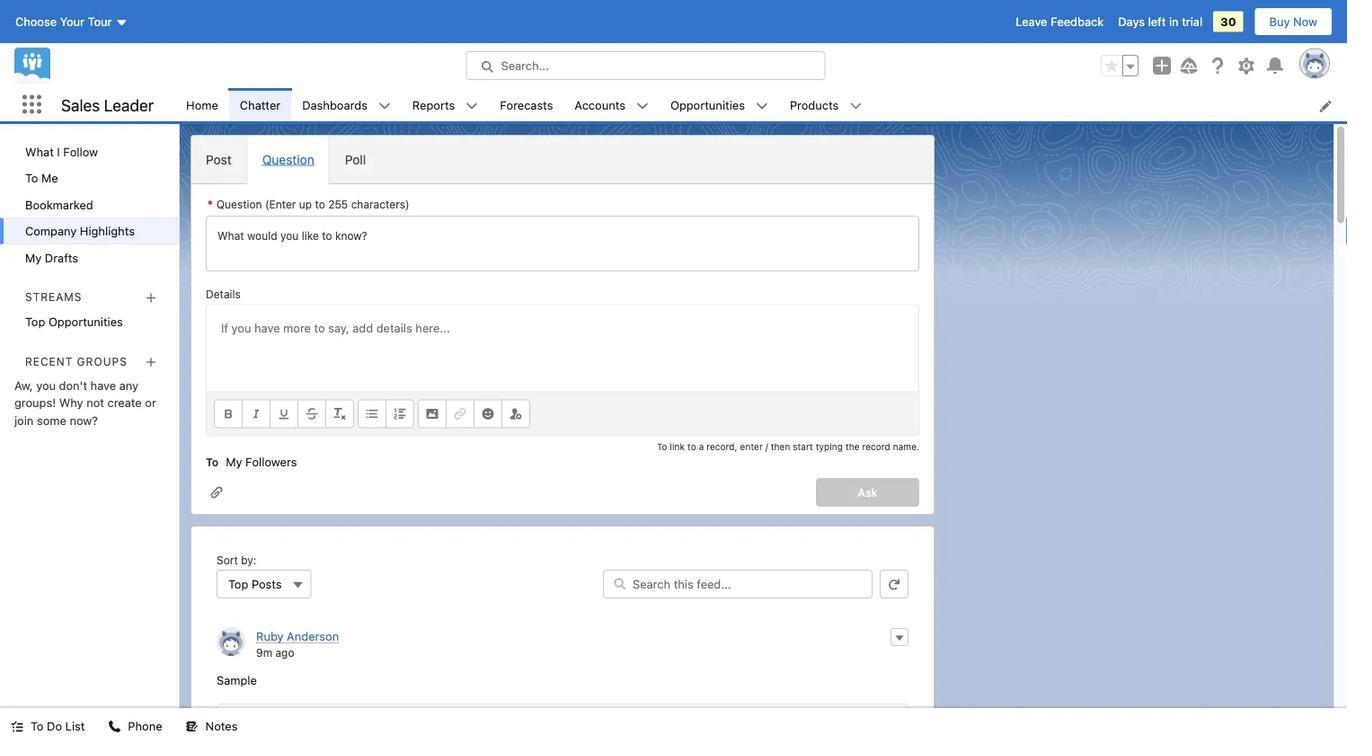 Task type: locate. For each thing, give the bounding box(es) containing it.
top inside button
[[228, 578, 248, 591]]

text default image left products link
[[756, 100, 769, 112]]

text default image inside notes button
[[186, 721, 198, 733]]

highlights
[[80, 224, 135, 238]]

1 vertical spatial question
[[217, 198, 262, 210]]

text default image inside reports list item
[[466, 100, 479, 112]]

reports link
[[402, 88, 466, 121]]

top opportunities link
[[0, 309, 179, 335]]

text default image down search... button
[[637, 100, 649, 112]]

0 horizontal spatial my
[[25, 251, 42, 264]]

forecasts link
[[489, 88, 564, 121]]

text default image for opportunities
[[756, 100, 769, 112]]

0 vertical spatial opportunities
[[671, 98, 745, 111]]

text default image left notes
[[186, 721, 198, 733]]

question
[[262, 152, 314, 167], [217, 198, 262, 210]]

1 horizontal spatial my
[[226, 455, 242, 469]]

to left followers
[[206, 456, 219, 469]]

to
[[25, 171, 38, 185], [657, 441, 667, 452], [206, 456, 219, 469], [31, 720, 44, 733]]

trial
[[1183, 15, 1203, 28]]

sort
[[217, 554, 238, 566]]

the
[[846, 441, 860, 452]]

*
[[208, 198, 213, 210]]

search... button
[[466, 51, 826, 80]]

my left followers
[[226, 455, 242, 469]]

3 text default image from the left
[[637, 100, 649, 112]]

drafts
[[45, 251, 78, 264]]

text default image right "reports"
[[466, 100, 479, 112]]

text default image for dashboards
[[378, 100, 391, 112]]

ruby anderson link
[[256, 629, 339, 644]]

text default image for reports
[[466, 100, 479, 112]]

top for top opportunities
[[25, 315, 45, 329]]

products link
[[779, 88, 850, 121]]

leave feedback link
[[1016, 15, 1104, 28]]

to link to a record, enter / then start typing the record name.
[[657, 441, 920, 452]]

Search this feed... search field
[[603, 570, 873, 599]]

ruby anderson image
[[217, 628, 245, 656]]

1 horizontal spatial top
[[228, 578, 248, 591]]

search...
[[501, 59, 549, 72]]

to left do
[[31, 720, 44, 733]]

leave feedback
[[1016, 15, 1104, 28]]

Sort by: button
[[217, 570, 312, 599]]

opportunities down streams
[[48, 315, 123, 329]]

1 vertical spatial opportunities
[[48, 315, 123, 329]]

list
[[175, 88, 1348, 121]]

top down sort by:
[[228, 578, 248, 591]]

text default image left do
[[11, 721, 23, 733]]

phone button
[[97, 709, 173, 744]]

now
[[1294, 15, 1318, 28]]

1 text default image from the left
[[378, 100, 391, 112]]

to left a
[[688, 441, 697, 452]]

text default image inside products list item
[[850, 100, 863, 112]]

chatter
[[240, 98, 281, 111]]

company
[[25, 224, 77, 238]]

text default image right products
[[850, 100, 863, 112]]

toolbar
[[207, 392, 919, 436]]

to
[[315, 198, 325, 210], [688, 441, 697, 452]]

text default image left phone
[[108, 721, 121, 733]]

0 vertical spatial top
[[25, 315, 45, 329]]

text default image
[[378, 100, 391, 112], [466, 100, 479, 112], [637, 100, 649, 112], [756, 100, 769, 112]]

to inside button
[[31, 720, 44, 733]]

poll
[[345, 152, 366, 167]]

why not create or join some now?
[[14, 396, 156, 427]]

9m
[[256, 647, 273, 660]]

0 horizontal spatial opportunities
[[48, 315, 123, 329]]

question link
[[247, 136, 330, 183]]

top for top posts
[[228, 578, 248, 591]]

feedback
[[1051, 15, 1104, 28]]

home
[[186, 98, 218, 111]]

products
[[790, 98, 839, 111]]

leader
[[104, 95, 154, 114]]

any
[[119, 379, 139, 392]]

text default image left reports link
[[378, 100, 391, 112]]

accounts list item
[[564, 88, 660, 121]]

1 vertical spatial top
[[228, 578, 248, 591]]

text default image inside to do list button
[[11, 721, 23, 733]]

to inside to my followers
[[206, 456, 219, 469]]

question right *
[[217, 198, 262, 210]]

0 horizontal spatial top
[[25, 315, 45, 329]]

post
[[206, 152, 232, 167]]

text default image inside accounts "list item"
[[637, 100, 649, 112]]

to me link
[[0, 165, 179, 192]]

insert content element
[[418, 400, 530, 428]]

sales
[[61, 95, 100, 114]]

2 text default image from the left
[[466, 100, 479, 112]]

0 vertical spatial to
[[315, 198, 325, 210]]

1 horizontal spatial to
[[688, 441, 697, 452]]

group
[[1101, 55, 1139, 76]]

buy
[[1270, 15, 1291, 28]]

join
[[14, 414, 34, 427]]

follow
[[63, 145, 98, 158]]

Details text field
[[207, 305, 919, 392]]

products list item
[[779, 88, 873, 121]]

list containing home
[[175, 88, 1348, 121]]

recent
[[25, 355, 73, 368]]

days
[[1119, 15, 1145, 28]]

followers
[[246, 455, 297, 469]]

my drafts
[[25, 251, 78, 264]]

0 vertical spatial question
[[262, 152, 314, 167]]

tab list
[[191, 135, 935, 184]]

to left link
[[657, 441, 667, 452]]

to left me
[[25, 171, 38, 185]]

text default image inside dashboards list item
[[378, 100, 391, 112]]

1 vertical spatial my
[[226, 455, 242, 469]]

text default image inside opportunities list item
[[756, 100, 769, 112]]

text default image inside phone button
[[108, 721, 121, 733]]

record,
[[707, 441, 738, 452]]

tab list containing post
[[191, 135, 935, 184]]

1 horizontal spatial opportunities
[[671, 98, 745, 111]]

list
[[65, 720, 85, 733]]

link
[[670, 441, 685, 452]]

my left the drafts
[[25, 251, 42, 264]]

my
[[25, 251, 42, 264], [226, 455, 242, 469]]

to for to me
[[25, 171, 38, 185]]

4 text default image from the left
[[756, 100, 769, 112]]

to right the up
[[315, 198, 325, 210]]

name.
[[893, 441, 920, 452]]

0 horizontal spatial to
[[315, 198, 325, 210]]

what i follow
[[25, 145, 98, 158]]

recent groups
[[25, 355, 127, 368]]

enter
[[740, 441, 763, 452]]

up
[[299, 198, 312, 210]]

opportunities down search... button
[[671, 98, 745, 111]]

text default image
[[850, 100, 863, 112], [11, 721, 23, 733], [108, 721, 121, 733], [186, 721, 198, 733]]

format text element
[[214, 400, 354, 428]]

do
[[47, 720, 62, 733]]

aw,
[[14, 379, 33, 392]]

30
[[1221, 15, 1237, 28]]

opportunities list item
[[660, 88, 779, 121]]

sample
[[217, 674, 257, 687]]

top down streams 'link'
[[25, 315, 45, 329]]

question up (enter
[[262, 152, 314, 167]]

accounts
[[575, 98, 626, 111]]

ask
[[858, 486, 878, 499]]

dashboards list item
[[291, 88, 402, 121]]



Task type: vqa. For each thing, say whether or not it's contained in the screenshot.
CALL MARC TO SCHEDULE DEMO (SAMPLE) LINK
no



Task type: describe. For each thing, give the bounding box(es) containing it.
now?
[[70, 414, 98, 427]]

ruby
[[256, 629, 284, 643]]

choose your tour
[[15, 15, 112, 28]]

notes
[[206, 720, 238, 733]]

create
[[107, 396, 142, 410]]

to my followers
[[206, 455, 297, 469]]

reports
[[413, 98, 455, 111]]

to me
[[25, 171, 58, 185]]

home link
[[175, 88, 229, 121]]

bookmarked link
[[0, 192, 179, 218]]

0 vertical spatial my
[[25, 251, 42, 264]]

aw, you don't have any groups!
[[14, 379, 139, 410]]

chatter link
[[229, 88, 291, 121]]

opportunities inside opportunities link
[[671, 98, 745, 111]]

then
[[771, 441, 791, 452]]

characters)
[[351, 198, 410, 210]]

to do list
[[31, 720, 85, 733]]

bookmarked
[[25, 198, 93, 211]]

align text element
[[358, 400, 414, 428]]

forecasts
[[500, 98, 553, 111]]

to for to link to a record, enter / then start typing the record name.
[[657, 441, 667, 452]]

sort by:
[[217, 554, 257, 566]]

notes button
[[175, 709, 249, 744]]

to for to do list
[[31, 720, 44, 733]]

post link
[[192, 136, 247, 183]]

by:
[[241, 554, 257, 566]]

tour
[[88, 15, 112, 28]]

your
[[60, 15, 85, 28]]

company highlights link
[[0, 218, 179, 245]]

text default image for accounts
[[637, 100, 649, 112]]

a
[[699, 441, 704, 452]]

have
[[90, 379, 116, 392]]

anderson
[[287, 629, 339, 643]]

ruby anderson, just now element
[[206, 617, 920, 744]]

days left in trial
[[1119, 15, 1203, 28]]

top posts
[[228, 578, 282, 591]]

what
[[25, 145, 54, 158]]

ruby anderson 9m ago
[[256, 629, 339, 660]]

dashboards
[[302, 98, 368, 111]]

9m ago link
[[256, 647, 294, 660]]

posts
[[252, 578, 282, 591]]

streams link
[[25, 291, 82, 303]]

* question (enter up to 255 characters)
[[208, 198, 410, 210]]

1 vertical spatial to
[[688, 441, 697, 452]]

dashboards link
[[291, 88, 378, 121]]

groups
[[77, 355, 127, 368]]

accounts link
[[564, 88, 637, 121]]

what i follow link
[[0, 138, 179, 165]]

buy now
[[1270, 15, 1318, 28]]

my drafts link
[[0, 245, 179, 271]]

phone
[[128, 720, 162, 733]]

recent groups link
[[25, 355, 127, 368]]

What would you like to know? text field
[[206, 216, 920, 272]]

typing
[[816, 441, 843, 452]]

you
[[36, 379, 56, 392]]

or
[[145, 396, 156, 410]]

poll link
[[330, 136, 381, 183]]

streams
[[25, 291, 82, 303]]

leave
[[1016, 15, 1048, 28]]

groups!
[[14, 396, 56, 410]]

opportunities inside top opportunities link
[[48, 315, 123, 329]]

to do list button
[[0, 709, 96, 744]]

record
[[863, 441, 891, 452]]

in
[[1170, 15, 1179, 28]]

255
[[328, 198, 348, 210]]

not
[[86, 396, 104, 410]]

i
[[57, 145, 60, 158]]

reports list item
[[402, 88, 489, 121]]

ask button
[[816, 478, 920, 507]]

why
[[59, 396, 83, 410]]

details
[[206, 288, 241, 301]]

/
[[766, 441, 769, 452]]

question inside tab list
[[262, 152, 314, 167]]

some
[[37, 414, 66, 427]]

sales leader
[[61, 95, 154, 114]]

text default image for notes
[[186, 721, 198, 733]]

choose your tour button
[[14, 7, 129, 36]]

to for to my followers
[[206, 456, 219, 469]]

text default image for to do list
[[11, 721, 23, 733]]

(enter
[[265, 198, 296, 210]]

text default image for phone
[[108, 721, 121, 733]]

top opportunities
[[25, 315, 123, 329]]

company highlights
[[25, 224, 135, 238]]

left
[[1149, 15, 1167, 28]]



